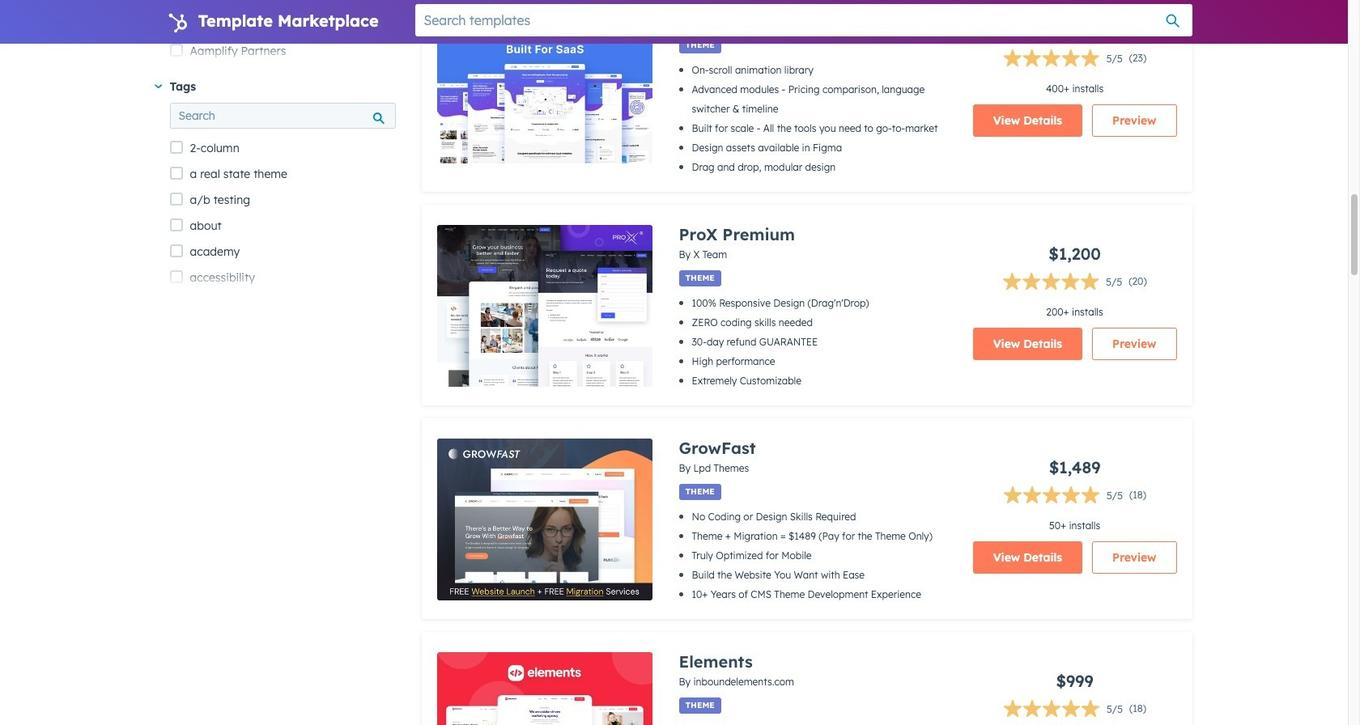 Task type: vqa. For each thing, say whether or not it's contained in the screenshot.
Press to sort. element
no



Task type: locate. For each thing, give the bounding box(es) containing it.
caret image
[[154, 85, 162, 89]]

overall rating meter
[[1003, 49, 1123, 72], [1003, 272, 1123, 295], [1003, 486, 1123, 509], [1003, 700, 1123, 723]]

Search templates search field
[[415, 4, 1193, 36]]



Task type: describe. For each thing, give the bounding box(es) containing it.
Search search field
[[170, 103, 396, 129]]

tags group
[[170, 136, 396, 726]]



